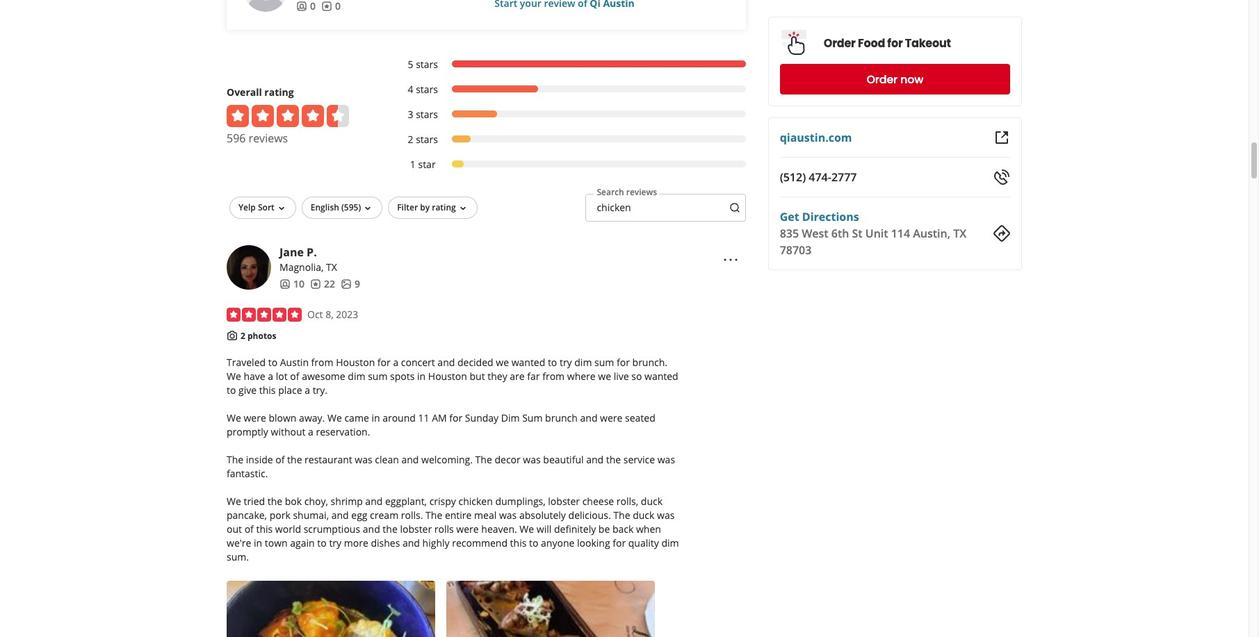 Task type: locate. For each thing, give the bounding box(es) containing it.
absolutely
[[519, 509, 566, 523]]

1 horizontal spatial wanted
[[645, 370, 679, 383]]

we inside traveled to austin from houston for a concert and decided we wanted to try dim sum for brunch. we have a lot of awesome dim sum spots in houston but they are far from where we live so wanted to give this place a try.
[[227, 370, 241, 383]]

0 vertical spatial tx
[[954, 226, 967, 241]]

friends element down magnolia,
[[280, 277, 305, 291]]

eggplant,
[[385, 495, 427, 509]]

scrumptious
[[304, 523, 360, 536]]

2 horizontal spatial in
[[417, 370, 426, 383]]

filter reviews by 2 stars rating element
[[394, 133, 746, 147]]

reviews element right 16 friends v2 image
[[321, 0, 341, 13]]

was left clean
[[355, 454, 373, 467]]

0 horizontal spatial we
[[496, 356, 509, 369]]

0 horizontal spatial in
[[254, 537, 262, 550]]

2 vertical spatial of
[[245, 523, 254, 536]]

4 stars from the top
[[416, 133, 438, 146]]

stars for 4 stars
[[416, 83, 438, 96]]

1 vertical spatial reviews
[[626, 186, 657, 198]]

this down heaven.
[[510, 537, 527, 550]]

decor
[[495, 454, 521, 467]]

0 horizontal spatial try
[[329, 537, 342, 550]]

1 horizontal spatial order
[[867, 71, 898, 87]]

was right decor at bottom left
[[523, 454, 541, 467]]

and right brunch
[[580, 412, 598, 425]]

(595)
[[342, 202, 361, 213]]

1 vertical spatial houston
[[428, 370, 467, 383]]

474-
[[809, 170, 832, 185]]

stars right 4
[[416, 83, 438, 96]]

0 vertical spatial reviews
[[249, 131, 288, 146]]

16 review v2 image
[[321, 0, 332, 12]]

this up the town
[[256, 523, 273, 536]]

of right inside
[[276, 454, 285, 467]]

friends element containing 10
[[280, 277, 305, 291]]

reviews element containing 22
[[310, 277, 335, 291]]

1 horizontal spatial sum
[[595, 356, 614, 369]]

2 horizontal spatial dim
[[662, 537, 679, 550]]

reviews element for friends element containing 10
[[310, 277, 335, 291]]

english
[[311, 202, 339, 213]]

1 star
[[410, 158, 436, 171]]

was
[[355, 454, 373, 467], [523, 454, 541, 467], [658, 454, 675, 467], [499, 509, 517, 523], [657, 509, 675, 523]]

this down have
[[259, 384, 276, 397]]

rating up 4.5 star rating image
[[265, 85, 294, 99]]

1 vertical spatial rating
[[432, 202, 456, 213]]

was up heaven.
[[499, 509, 517, 523]]

in down the concert
[[417, 370, 426, 383]]

2 stars from the top
[[416, 83, 438, 96]]

friends element left 16 review v2 image
[[296, 0, 316, 13]]

to up lot
[[268, 356, 278, 369]]

1 vertical spatial tx
[[326, 261, 337, 274]]

for down back
[[613, 537, 626, 550]]

0 vertical spatial try
[[560, 356, 572, 369]]

meal
[[474, 509, 497, 523]]

2 horizontal spatial of
[[290, 370, 299, 383]]

to left give
[[227, 384, 236, 397]]

were up promptly
[[244, 412, 266, 425]]

1 horizontal spatial try
[[560, 356, 572, 369]]

0 horizontal spatial 2
[[241, 330, 245, 342]]

we down traveled
[[227, 370, 241, 383]]

filter reviews by 3 stars rating element
[[394, 108, 746, 122]]

concert
[[401, 356, 435, 369]]

and inside traveled to austin from houston for a concert and decided we wanted to try dim sum for brunch. we have a lot of awesome dim sum spots in houston but they are far from where we live so wanted to give this place a try.
[[438, 356, 455, 369]]

shumai,
[[293, 509, 329, 523]]

2
[[408, 133, 413, 146], [241, 330, 245, 342]]

sum up live
[[595, 356, 614, 369]]

24 external link v2 image
[[994, 129, 1011, 146]]

in inside we tried the bok choy, shrimp and eggplant, crispy chicken dumplings, lobster cheese rolls, duck pancake, pork shumai, and egg cream rolls. the entire meal was absolutely delicious. the duck was out of this world scrumptious and the lobster rolls were heaven. we will definitely be back when we're in town again to try more dishes and highly recommend this to anyone looking for quality dim sum.
[[254, 537, 262, 550]]

2 vertical spatial in
[[254, 537, 262, 550]]

a
[[393, 356, 399, 369], [268, 370, 273, 383], [305, 384, 310, 397], [308, 426, 314, 439]]

reviews right search
[[626, 186, 657, 198]]

world
[[275, 523, 301, 536]]

order
[[824, 35, 856, 51], [867, 71, 898, 87]]

tx inside 'jane p. magnolia, tx'
[[326, 261, 337, 274]]

1 vertical spatial friends element
[[280, 277, 305, 291]]

22
[[324, 277, 335, 291]]

1 horizontal spatial of
[[276, 454, 285, 467]]

were down 'entire'
[[456, 523, 479, 536]]

1 horizontal spatial houston
[[428, 370, 467, 383]]

stars up star
[[416, 133, 438, 146]]

1 horizontal spatial from
[[543, 370, 565, 383]]

1 horizontal spatial rating
[[432, 202, 456, 213]]

entire
[[445, 509, 472, 523]]

of down pancake,
[[245, 523, 254, 536]]

0 horizontal spatial wanted
[[512, 356, 545, 369]]

away.
[[299, 412, 325, 425]]

the up the pork
[[268, 495, 282, 509]]

0 vertical spatial order
[[824, 35, 856, 51]]

0 vertical spatial rating
[[265, 85, 294, 99]]

stars right '3'
[[416, 108, 438, 121]]

0 horizontal spatial were
[[244, 412, 266, 425]]

1 vertical spatial wanted
[[645, 370, 679, 383]]

16 friends v2 image
[[280, 279, 291, 290]]

2 vertical spatial this
[[510, 537, 527, 550]]

stars
[[416, 58, 438, 71], [416, 83, 438, 96], [416, 108, 438, 121], [416, 133, 438, 146]]

1 horizontal spatial 16 chevron down v2 image
[[457, 203, 469, 214]]

am
[[432, 412, 447, 425]]

order left food
[[824, 35, 856, 51]]

in left the town
[[254, 537, 262, 550]]

1 vertical spatial 2
[[241, 330, 245, 342]]

and down egg
[[363, 523, 380, 536]]

traveled to austin from houston for a concert and decided we wanted to try dim sum for brunch. we have a lot of awesome dim sum spots in houston but they are far from where we live so wanted to give this place a try.
[[227, 356, 679, 397]]

awesome
[[302, 370, 345, 383]]

traveled
[[227, 356, 266, 369]]

0 vertical spatial friends element
[[296, 0, 316, 13]]

takeout
[[905, 35, 951, 51]]

for inside we tried the bok choy, shrimp and eggplant, crispy chicken dumplings, lobster cheese rolls, duck pancake, pork shumai, and egg cream rolls. the entire meal was absolutely delicious. the duck was out of this world scrumptious and the lobster rolls were heaven. we will definitely be back when we're in town again to try more dishes and highly recommend this to anyone looking for quality dim sum.
[[613, 537, 626, 550]]

0 vertical spatial reviews element
[[321, 0, 341, 13]]

0 vertical spatial 2
[[408, 133, 413, 146]]

0 horizontal spatial from
[[311, 356, 334, 369]]

1 horizontal spatial lobster
[[548, 495, 580, 509]]

tx
[[954, 226, 967, 241], [326, 261, 337, 274]]

16 chevron down v2 image right "filter by rating"
[[457, 203, 469, 214]]

dim up "where"
[[575, 356, 592, 369]]

try up "where"
[[560, 356, 572, 369]]

0 vertical spatial of
[[290, 370, 299, 383]]

looking
[[577, 537, 610, 550]]

austin
[[280, 356, 309, 369]]

was right service
[[658, 454, 675, 467]]

order food for takeout
[[824, 35, 951, 51]]

sum left the "spots"
[[368, 370, 388, 383]]

rating right by
[[432, 202, 456, 213]]

for
[[888, 35, 903, 51], [378, 356, 391, 369], [617, 356, 630, 369], [449, 412, 463, 425], [613, 537, 626, 550]]

3 stars from the top
[[416, 108, 438, 121]]

2 right 16 camera v2 icon
[[241, 330, 245, 342]]

dim right awesome
[[348, 370, 365, 383]]

heaven.
[[482, 523, 517, 536]]

1 horizontal spatial were
[[456, 523, 479, 536]]

1 horizontal spatial in
[[372, 412, 380, 425]]

friends element for 16 review v2 icon
[[280, 277, 305, 291]]

houston
[[336, 356, 375, 369], [428, 370, 467, 383]]

1 vertical spatial in
[[372, 412, 380, 425]]

jane p. magnolia, tx
[[280, 245, 337, 274]]

of inside the inside of the restaurant was clean and welcoming. the decor was beautiful and the service was fantastic.
[[276, 454, 285, 467]]

1 vertical spatial duck
[[633, 509, 655, 523]]

try down scrumptious
[[329, 537, 342, 550]]

1 vertical spatial reviews element
[[310, 277, 335, 291]]

duck up when
[[633, 509, 655, 523]]

tx up 22
[[326, 261, 337, 274]]

4 stars
[[408, 83, 438, 96]]

2 horizontal spatial were
[[600, 412, 623, 425]]

16 friends v2 image
[[296, 0, 307, 12]]

are
[[510, 370, 525, 383]]

friends element
[[296, 0, 316, 13], [280, 277, 305, 291]]

wanted down the brunch.
[[645, 370, 679, 383]]

for right am
[[449, 412, 463, 425]]

where
[[567, 370, 596, 383]]

2 vertical spatial dim
[[662, 537, 679, 550]]

from up awesome
[[311, 356, 334, 369]]

16 chevron down v2 image inside english (595) popup button
[[362, 203, 374, 214]]

reviews element
[[321, 0, 341, 13], [310, 277, 335, 291]]

1 horizontal spatial 2
[[408, 133, 413, 146]]

photo of jane p. image
[[227, 245, 271, 290]]

a left lot
[[268, 370, 273, 383]]

of inside traveled to austin from houston for a concert and decided we wanted to try dim sum for brunch. we have a lot of awesome dim sum spots in houston but they are far from where we live so wanted to give this place a try.
[[290, 370, 299, 383]]

6th
[[832, 226, 849, 241]]

in right came
[[372, 412, 380, 425]]

2 photos
[[241, 330, 276, 342]]

we left live
[[598, 370, 611, 383]]

order left now
[[867, 71, 898, 87]]

tx right austin, on the right of the page
[[954, 226, 967, 241]]

lobster down rolls.
[[400, 523, 432, 536]]

2 for 2 photos
[[241, 330, 245, 342]]

search image
[[729, 202, 740, 214]]

0 vertical spatial wanted
[[512, 356, 545, 369]]

2 down '3'
[[408, 133, 413, 146]]

the up the fantastic.
[[227, 454, 244, 467]]

1 16 chevron down v2 image from the left
[[362, 203, 374, 214]]

0 vertical spatial in
[[417, 370, 426, 383]]

choy,
[[304, 495, 328, 509]]

0 horizontal spatial dim
[[348, 370, 365, 383]]

114
[[891, 226, 910, 241]]

0 horizontal spatial of
[[245, 523, 254, 536]]

0 vertical spatial houston
[[336, 356, 375, 369]]

they
[[488, 370, 507, 383]]

1 vertical spatial we
[[598, 370, 611, 383]]

rating
[[265, 85, 294, 99], [432, 202, 456, 213]]

1 vertical spatial try
[[329, 537, 342, 550]]

so
[[632, 370, 642, 383]]

1 horizontal spatial tx
[[954, 226, 967, 241]]

dim right quality
[[662, 537, 679, 550]]

for up live
[[617, 356, 630, 369]]

1 vertical spatial of
[[276, 454, 285, 467]]

0 vertical spatial dim
[[575, 356, 592, 369]]

8,
[[326, 308, 334, 321]]

1 horizontal spatial reviews
[[626, 186, 657, 198]]

we
[[496, 356, 509, 369], [598, 370, 611, 383]]

get directions link
[[780, 209, 859, 225]]

overall
[[227, 85, 262, 99]]

16 chevron down v2 image
[[362, 203, 374, 214], [457, 203, 469, 214]]

lobster up absolutely
[[548, 495, 580, 509]]

jane
[[280, 245, 304, 260]]

16 chevron down v2 image right (595)
[[362, 203, 374, 214]]

of right lot
[[290, 370, 299, 383]]

9
[[355, 277, 360, 291]]

yelp sort
[[239, 202, 275, 213]]

in inside traveled to austin from houston for a concert and decided we wanted to try dim sum for brunch. we have a lot of awesome dim sum spots in houston but they are far from where we live so wanted to give this place a try.
[[417, 370, 426, 383]]

this
[[259, 384, 276, 397], [256, 523, 273, 536], [510, 537, 527, 550]]

0 vertical spatial lobster
[[548, 495, 580, 509]]

filter reviews by 1 star rating element
[[394, 158, 746, 172]]

0 horizontal spatial sum
[[368, 370, 388, 383]]

came
[[345, 412, 369, 425]]

24 directions v2 image
[[994, 225, 1011, 242]]

the up back
[[614, 509, 631, 523]]

stars for 3 stars
[[416, 108, 438, 121]]

2 for 2 stars
[[408, 133, 413, 146]]

again
[[290, 537, 315, 550]]

we up they
[[496, 356, 509, 369]]

were left seated
[[600, 412, 623, 425]]

16 chevron down v2 image for filter by rating
[[457, 203, 469, 214]]

jane p. link
[[280, 245, 317, 260]]

0 vertical spatial from
[[311, 356, 334, 369]]

16 review v2 image
[[310, 279, 321, 290]]

qiaustin.com
[[780, 130, 852, 145]]

in
[[417, 370, 426, 383], [372, 412, 380, 425], [254, 537, 262, 550]]

filter
[[397, 202, 418, 213]]

  text field
[[586, 194, 746, 222]]

houston up awesome
[[336, 356, 375, 369]]

and left highly
[[403, 537, 420, 550]]

reviews down 4.5 star rating image
[[249, 131, 288, 146]]

duck right rolls,
[[641, 495, 663, 509]]

wanted up far
[[512, 356, 545, 369]]

and down shrimp
[[332, 509, 349, 523]]

0 horizontal spatial 16 chevron down v2 image
[[362, 203, 374, 214]]

west
[[802, 226, 829, 241]]

were inside we tried the bok choy, shrimp and eggplant, crispy chicken dumplings, lobster cheese rolls, duck pancake, pork shumai, and egg cream rolls. the entire meal was absolutely delicious. the duck was out of this world scrumptious and the lobster rolls were heaven. we will definitely be back when we're in town again to try more dishes and highly recommend this to anyone looking for quality dim sum.
[[456, 523, 479, 536]]

1 vertical spatial order
[[867, 71, 898, 87]]

0 vertical spatial this
[[259, 384, 276, 397]]

quality
[[629, 537, 659, 550]]

houston left but
[[428, 370, 467, 383]]

from right far
[[543, 370, 565, 383]]

were
[[244, 412, 266, 425], [600, 412, 623, 425], [456, 523, 479, 536]]

0 horizontal spatial rating
[[265, 85, 294, 99]]

0 horizontal spatial lobster
[[400, 523, 432, 536]]

fantastic.
[[227, 468, 268, 481]]

filter reviews by 4 stars rating element
[[394, 83, 746, 97]]

16 chevron down v2 image inside filter by rating popup button
[[457, 203, 469, 214]]

0 vertical spatial sum
[[595, 356, 614, 369]]

stars for 2 stars
[[416, 133, 438, 146]]

the down without
[[287, 454, 302, 467]]

rating inside filter by rating popup button
[[432, 202, 456, 213]]

0 horizontal spatial reviews
[[249, 131, 288, 146]]

reviews element right 10
[[310, 277, 335, 291]]

0 horizontal spatial tx
[[326, 261, 337, 274]]

the
[[287, 454, 302, 467], [606, 454, 621, 467], [268, 495, 282, 509], [383, 523, 398, 536]]

back
[[613, 523, 634, 536]]

and right the beautiful
[[586, 454, 604, 467]]

p.
[[307, 245, 317, 260]]

rolls
[[435, 523, 454, 536]]

try
[[560, 356, 572, 369], [329, 537, 342, 550]]

to down scrumptious
[[317, 537, 327, 550]]

stars right 5
[[416, 58, 438, 71]]

4.5 star rating image
[[227, 105, 349, 127]]

0 horizontal spatial order
[[824, 35, 856, 51]]

a down away.
[[308, 426, 314, 439]]

1 horizontal spatial dim
[[575, 356, 592, 369]]

the
[[227, 454, 244, 467], [475, 454, 492, 467], [426, 509, 443, 523], [614, 509, 631, 523]]

reviews
[[249, 131, 288, 146], [626, 186, 657, 198]]

2 16 chevron down v2 image from the left
[[457, 203, 469, 214]]

and right the concert
[[438, 356, 455, 369]]

1 stars from the top
[[416, 58, 438, 71]]

(512) 474-2777
[[780, 170, 857, 185]]



Task type: describe. For each thing, give the bounding box(es) containing it.
to down will
[[529, 537, 539, 550]]

chicken
[[459, 495, 493, 509]]

try inside traveled to austin from houston for a concert and decided we wanted to try dim sum for brunch. we have a lot of awesome dim sum spots in houston but they are far from where we live so wanted to give this place a try.
[[560, 356, 572, 369]]

oct
[[307, 308, 323, 321]]

to up brunch
[[548, 356, 557, 369]]

pancake,
[[227, 509, 267, 523]]

the down crispy
[[426, 509, 443, 523]]

sum.
[[227, 551, 249, 564]]

rolls.
[[401, 509, 423, 523]]

overall rating
[[227, 85, 294, 99]]

spots
[[390, 370, 415, 383]]

sum
[[522, 412, 543, 425]]

0 vertical spatial duck
[[641, 495, 663, 509]]

magnolia,
[[280, 261, 324, 274]]

0 horizontal spatial houston
[[336, 356, 375, 369]]

place
[[278, 384, 302, 397]]

stars for 5 stars
[[416, 58, 438, 71]]

by
[[420, 202, 430, 213]]

more
[[344, 537, 368, 550]]

1 vertical spatial this
[[256, 523, 273, 536]]

we up pancake,
[[227, 495, 241, 509]]

tx inside get directions 835 west 6th st unit 114 austin, tx 78703
[[954, 226, 967, 241]]

search
[[597, 186, 624, 198]]

filter reviews by 5 stars rating element
[[394, 58, 746, 72]]

24 phone v2 image
[[994, 169, 1011, 186]]

we tried the bok choy, shrimp and eggplant, crispy chicken dumplings, lobster cheese rolls, duck pancake, pork shumai, and egg cream rolls. the entire meal was absolutely delicious. the duck was out of this world scrumptious and the lobster rolls were heaven. we will definitely be back when we're in town again to try more dishes and highly recommend this to anyone looking for quality dim sum.
[[227, 495, 679, 564]]

english (595) button
[[302, 197, 383, 219]]

2 stars
[[408, 133, 438, 146]]

yelp
[[239, 202, 256, 213]]

for up the "spots"
[[378, 356, 391, 369]]

16 chevron down v2 image for english (595)
[[362, 203, 374, 214]]

be
[[599, 523, 610, 536]]

1 vertical spatial dim
[[348, 370, 365, 383]]

in inside we were blown away. we came in around 11 am for sunday dim sum brunch and were seated promptly without a reservation.
[[372, 412, 380, 425]]

596
[[227, 131, 246, 146]]

the left service
[[606, 454, 621, 467]]

we were blown away. we came in around 11 am for sunday dim sum brunch and were seated promptly without a reservation.
[[227, 412, 656, 439]]

a inside we were blown away. we came in around 11 am for sunday dim sum brunch and were seated promptly without a reservation.
[[308, 426, 314, 439]]

blown
[[269, 412, 297, 425]]

order for order food for takeout
[[824, 35, 856, 51]]

a up the "spots"
[[393, 356, 399, 369]]

and right clean
[[402, 454, 419, 467]]

the left decor at bottom left
[[475, 454, 492, 467]]

out
[[227, 523, 242, 536]]

and inside we were blown away. we came in around 11 am for sunday dim sum brunch and were seated promptly without a reservation.
[[580, 412, 598, 425]]

835
[[780, 226, 799, 241]]

now
[[901, 71, 924, 87]]

give
[[239, 384, 257, 397]]

we left will
[[520, 523, 534, 536]]

16 photos v2 image
[[341, 279, 352, 290]]

sort
[[258, 202, 275, 213]]

1 vertical spatial sum
[[368, 370, 388, 383]]

will
[[537, 523, 552, 536]]

order for order now
[[867, 71, 898, 87]]

filter by rating
[[397, 202, 456, 213]]

a left try.
[[305, 384, 310, 397]]

yelp sort button
[[230, 197, 296, 219]]

menu image
[[722, 252, 739, 268]]

brunch.
[[633, 356, 668, 369]]

sunday
[[465, 412, 499, 425]]

we up promptly
[[227, 412, 241, 425]]

this inside traveled to austin from houston for a concert and decided we wanted to try dim sum for brunch. we have a lot of awesome dim sum spots in houston but they are far from where we live so wanted to give this place a try.
[[259, 384, 276, 397]]

definitely
[[554, 523, 596, 536]]

dim
[[501, 412, 520, 425]]

when
[[636, 523, 661, 536]]

oct 8, 2023
[[307, 308, 358, 321]]

delicious.
[[569, 509, 611, 523]]

photos
[[248, 330, 276, 342]]

5 star rating image
[[227, 308, 302, 322]]

1
[[410, 158, 416, 171]]

unit
[[866, 226, 889, 241]]

reviews element for friends element associated with 16 review v2 image
[[321, 0, 341, 13]]

order now link
[[780, 64, 1011, 95]]

try.
[[313, 384, 328, 397]]

try inside we tried the bok choy, shrimp and eggplant, crispy chicken dumplings, lobster cheese rolls, duck pancake, pork shumai, and egg cream rolls. the entire meal was absolutely delicious. the duck was out of this world scrumptious and the lobster rolls were heaven. we will definitely be back when we're in town again to try more dishes and highly recommend this to anyone looking for quality dim sum.
[[329, 537, 342, 550]]

the up dishes
[[383, 523, 398, 536]]

have
[[244, 370, 265, 383]]

photos element
[[341, 277, 360, 291]]

order now
[[867, 71, 924, 87]]

highly
[[423, 537, 450, 550]]

of inside we tried the bok choy, shrimp and eggplant, crispy chicken dumplings, lobster cheese rolls, duck pancake, pork shumai, and egg cream rolls. the entire meal was absolutely delicious. the duck was out of this world scrumptious and the lobster rolls were heaven. we will definitely be back when we're in town again to try more dishes and highly recommend this to anyone looking for quality dim sum.
[[245, 523, 254, 536]]

78703
[[780, 243, 812, 258]]

16 camera v2 image
[[227, 330, 238, 341]]

we up reservation. in the bottom left of the page
[[328, 412, 342, 425]]

1 horizontal spatial we
[[598, 370, 611, 383]]

clean
[[375, 454, 399, 467]]

welcoming.
[[421, 454, 473, 467]]

for right food
[[888, 35, 903, 51]]

decided
[[458, 356, 494, 369]]

16 chevron down v2 image
[[276, 203, 287, 214]]

bok
[[285, 495, 302, 509]]

dim inside we tried the bok choy, shrimp and eggplant, crispy chicken dumplings, lobster cheese rolls, duck pancake, pork shumai, and egg cream rolls. the entire meal was absolutely delicious. the duck was out of this world scrumptious and the lobster rolls were heaven. we will definitely be back when we're in town again to try more dishes and highly recommend this to anyone looking for quality dim sum.
[[662, 537, 679, 550]]

0 vertical spatial we
[[496, 356, 509, 369]]

far
[[527, 370, 540, 383]]

beautiful
[[543, 454, 584, 467]]

austin,
[[913, 226, 951, 241]]

without
[[271, 426, 306, 439]]

4
[[408, 83, 413, 96]]

2777
[[832, 170, 857, 185]]

pork
[[270, 509, 291, 523]]

lot
[[276, 370, 288, 383]]

was up when
[[657, 509, 675, 523]]

5
[[408, 58, 413, 71]]

get
[[780, 209, 800, 225]]

dishes
[[371, 537, 400, 550]]

cream
[[370, 509, 399, 523]]

1 vertical spatial lobster
[[400, 523, 432, 536]]

filter by rating button
[[388, 197, 478, 219]]

2 photos link
[[241, 330, 276, 342]]

5 stars
[[408, 58, 438, 71]]

friends element for 16 review v2 image
[[296, 0, 316, 13]]

reviews for 596 reviews
[[249, 131, 288, 146]]

and up cream
[[365, 495, 383, 509]]

we're
[[227, 537, 251, 550]]

inside
[[246, 454, 273, 467]]

shrimp
[[331, 495, 363, 509]]

2023
[[336, 308, 358, 321]]

around
[[383, 412, 416, 425]]

1 vertical spatial from
[[543, 370, 565, 383]]

live
[[614, 370, 629, 383]]

reviews for search reviews
[[626, 186, 657, 198]]

recommend
[[452, 537, 508, 550]]

crispy
[[430, 495, 456, 509]]

cheese
[[583, 495, 614, 509]]

dumplings,
[[495, 495, 546, 509]]

for inside we were blown away. we came in around 11 am for sunday dim sum brunch and were seated promptly without a reservation.
[[449, 412, 463, 425]]



Task type: vqa. For each thing, say whether or not it's contained in the screenshot.
 "text box"
yes



